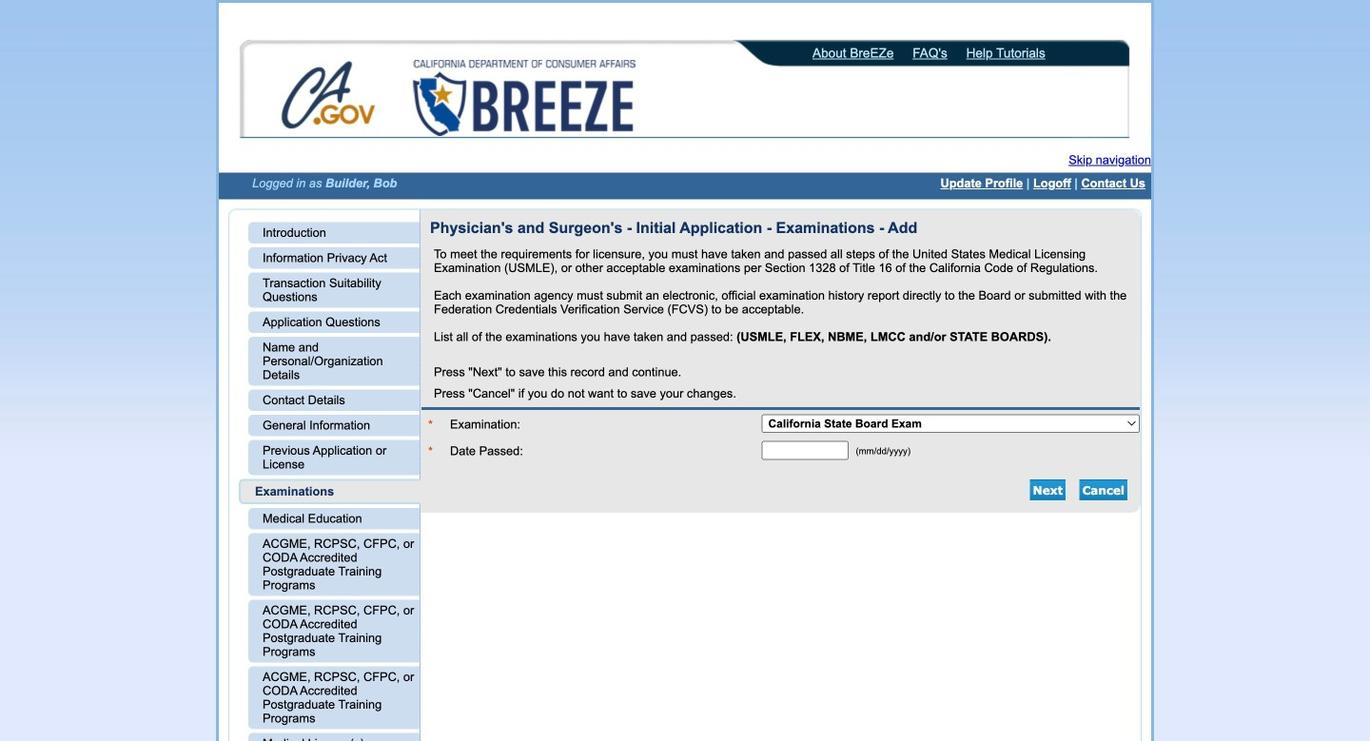 Task type: describe. For each thing, give the bounding box(es) containing it.
state of california breeze image
[[409, 60, 640, 136]]



Task type: locate. For each thing, give the bounding box(es) containing it.
None submit
[[1030, 480, 1066, 501], [1080, 480, 1128, 501], [1030, 480, 1066, 501], [1080, 480, 1128, 501]]

ca.gov image
[[281, 60, 378, 134]]

None text field
[[762, 441, 849, 460]]



